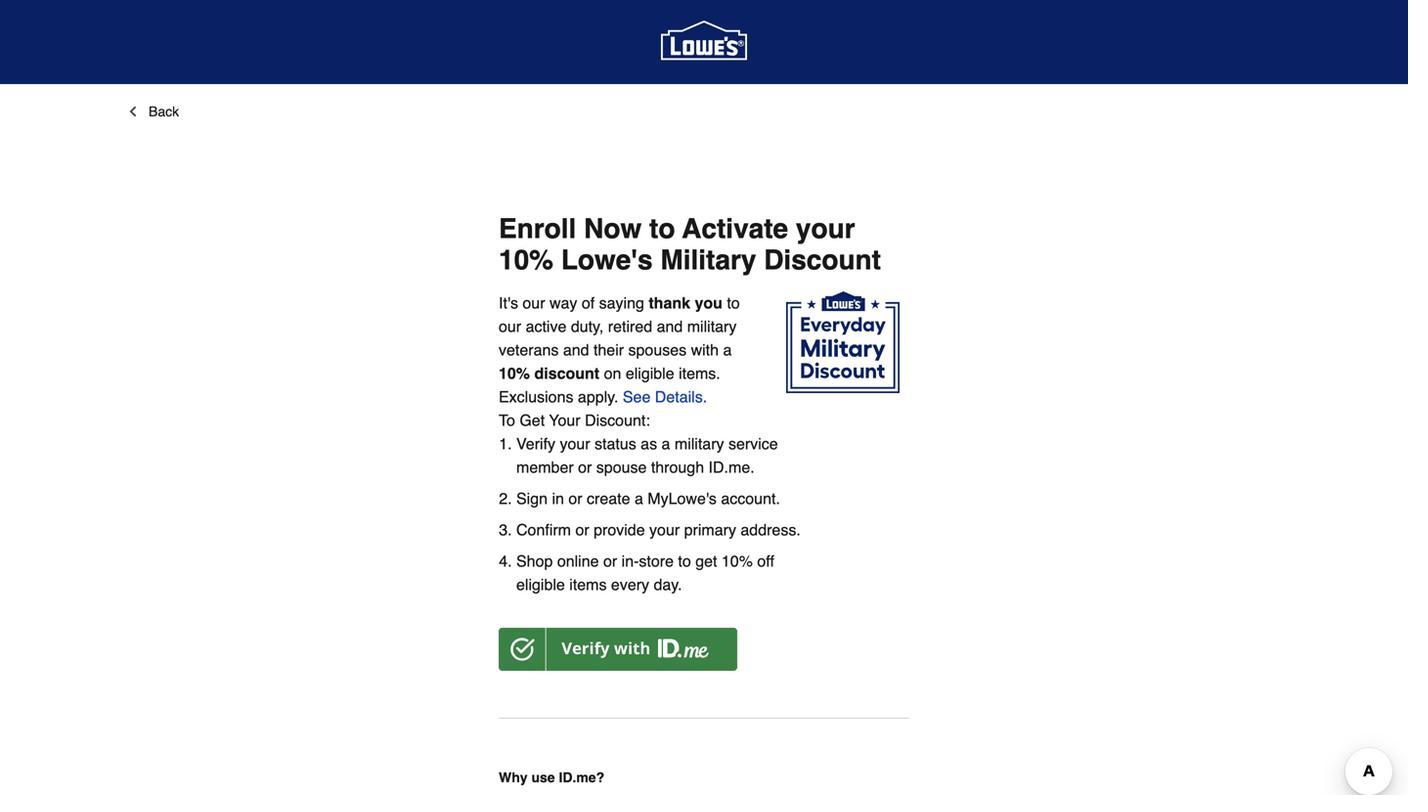 Task type: describe. For each thing, give the bounding box(es) containing it.
exclusions
[[499, 388, 574, 406]]

it's our way of saying thank you
[[499, 294, 723, 312]]

in-
[[622, 552, 639, 570]]

or inside shop online or in-store to get 10% off eligible items every day.
[[604, 552, 618, 570]]

to inside enroll now to activate your 10% lowe's military discount
[[650, 213, 676, 245]]

chevron left image
[[125, 104, 141, 119]]

member
[[517, 458, 574, 477]]

our for way
[[523, 294, 545, 312]]

saying
[[599, 294, 645, 312]]

activate
[[683, 213, 789, 245]]

confirm
[[517, 521, 571, 539]]

sign
[[517, 490, 548, 508]]

sign in or create a mylowe's account.
[[517, 490, 781, 508]]

military inside to our active duty, retired and military veterans and their spouses with a 10% discount on eligible items.
[[688, 318, 737, 336]]

create
[[587, 490, 631, 508]]

to inside shop online or in-store to get 10% off eligible items every day.
[[678, 552, 691, 570]]

it's
[[499, 294, 518, 312]]

mylowe's
[[648, 490, 717, 508]]

discount
[[535, 365, 600, 383]]

primary
[[684, 521, 737, 539]]

back link
[[125, 104, 179, 119]]

why
[[499, 770, 528, 786]]

verify
[[517, 435, 556, 453]]

address.
[[741, 521, 801, 539]]

shop
[[517, 552, 553, 570]]

duty,
[[571, 318, 604, 336]]

apply.
[[578, 388, 619, 406]]

1 vertical spatial and
[[563, 341, 589, 359]]

your
[[549, 412, 581, 430]]

store
[[639, 552, 674, 570]]

our for active
[[499, 318, 522, 336]]

active
[[526, 318, 567, 336]]

off
[[758, 552, 775, 570]]

with
[[691, 341, 719, 359]]

discount
[[764, 245, 882, 276]]

now
[[584, 213, 642, 245]]

get
[[696, 552, 718, 570]]

a inside to our active duty, retired and military veterans and their spouses with a 10% discount on eligible items.
[[723, 341, 732, 359]]

spouses
[[629, 341, 687, 359]]

1 horizontal spatial and
[[657, 318, 683, 336]]

retired
[[608, 318, 653, 336]]

enroll now to activate your 10% lowe's military discount
[[499, 213, 882, 276]]



Task type: vqa. For each thing, say whether or not it's contained in the screenshot.
at
no



Task type: locate. For each thing, give the bounding box(es) containing it.
your inside enroll now to activate your 10% lowe's military discount
[[796, 213, 856, 245]]

or inside verify your status as a military service member or spouse through id.me.
[[578, 458, 592, 477]]

provide
[[594, 521, 645, 539]]

eligible inside shop online or in-store to get 10% off eligible items every day.
[[517, 576, 565, 594]]

0 horizontal spatial our
[[499, 318, 522, 336]]

a right create
[[635, 490, 644, 508]]

0 vertical spatial our
[[523, 294, 545, 312]]

in
[[552, 490, 564, 508]]

10% up it's
[[499, 245, 554, 276]]

0 vertical spatial 10%
[[499, 245, 554, 276]]

id.me.
[[709, 458, 755, 477]]

filled icon image
[[787, 292, 910, 401]]

0 vertical spatial and
[[657, 318, 683, 336]]

1 vertical spatial a
[[662, 435, 671, 453]]

0 horizontal spatial eligible
[[517, 576, 565, 594]]

or up online
[[576, 521, 590, 539]]

id.me?
[[559, 770, 605, 786]]

0 vertical spatial military
[[688, 318, 737, 336]]

you
[[695, 294, 723, 312]]

or left 'spouse'
[[578, 458, 592, 477]]

1 horizontal spatial to
[[678, 552, 691, 570]]

our
[[523, 294, 545, 312], [499, 318, 522, 336]]

or left in- at the bottom of page
[[604, 552, 618, 570]]

to get your discount:
[[499, 412, 650, 430]]

1 horizontal spatial eligible
[[626, 365, 675, 383]]

military down you
[[688, 318, 737, 336]]

10%
[[499, 245, 554, 276], [499, 365, 530, 383], [722, 552, 753, 570]]

verify your status as a military service member or spouse through id.me.
[[517, 435, 778, 477]]

military up through on the bottom of page
[[675, 435, 725, 453]]

to our active duty, retired and military veterans and their spouses with a 10% discount on eligible items.
[[499, 294, 740, 383]]

see details. link
[[623, 388, 708, 406]]

online
[[557, 552, 599, 570]]

2 horizontal spatial a
[[723, 341, 732, 359]]

2 vertical spatial your
[[650, 521, 680, 539]]

or
[[578, 458, 592, 477], [569, 490, 583, 508], [576, 521, 590, 539], [604, 552, 618, 570]]

day.
[[654, 576, 682, 594]]

confirm or provide your primary address.
[[517, 521, 801, 539]]

use
[[532, 770, 555, 786]]

see
[[623, 388, 651, 406]]

items
[[570, 576, 607, 594]]

thank
[[649, 294, 691, 312]]

military
[[688, 318, 737, 336], [675, 435, 725, 453]]

0 horizontal spatial a
[[635, 490, 644, 508]]

10% inside to our active duty, retired and military veterans and their spouses with a 10% discount on eligible items.
[[499, 365, 530, 383]]

1 vertical spatial 10%
[[499, 365, 530, 383]]

military inside verify your status as a military service member or spouse through id.me.
[[675, 435, 725, 453]]

your up store
[[650, 521, 680, 539]]

status
[[595, 435, 637, 453]]

your
[[796, 213, 856, 245], [560, 435, 591, 453], [650, 521, 680, 539]]

0 horizontal spatial your
[[560, 435, 591, 453]]

our down it's
[[499, 318, 522, 336]]

service
[[729, 435, 778, 453]]

lowe's
[[561, 245, 653, 276]]

to right you
[[727, 294, 740, 312]]

10% inside shop online or in-store to get 10% off eligible items every day.
[[722, 552, 753, 570]]

a right with
[[723, 341, 732, 359]]

to
[[650, 213, 676, 245], [727, 294, 740, 312], [678, 552, 691, 570]]

our right it's
[[523, 294, 545, 312]]

our inside to our active duty, retired and military veterans and their spouses with a 10% discount on eligible items.
[[499, 318, 522, 336]]

exclusions apply. see details.
[[499, 388, 708, 406]]

a for military
[[662, 435, 671, 453]]

get
[[520, 412, 545, 430]]

eligible down the shop
[[517, 576, 565, 594]]

eligible
[[626, 365, 675, 383], [517, 576, 565, 594]]

account.
[[721, 490, 781, 508]]

0 vertical spatial your
[[796, 213, 856, 245]]

back
[[149, 104, 179, 119]]

a for mylowe's
[[635, 490, 644, 508]]

why use id.me?
[[499, 770, 605, 786]]

0 horizontal spatial and
[[563, 341, 589, 359]]

to right now
[[650, 213, 676, 245]]

details.
[[655, 388, 708, 406]]

or right in
[[569, 490, 583, 508]]

veterans
[[499, 341, 559, 359]]

0 vertical spatial eligible
[[626, 365, 675, 383]]

items.
[[679, 365, 721, 383]]

10% inside enroll now to activate your 10% lowe's military discount
[[499, 245, 554, 276]]

of
[[582, 294, 595, 312]]

2 vertical spatial a
[[635, 490, 644, 508]]

1 horizontal spatial our
[[523, 294, 545, 312]]

2 horizontal spatial to
[[727, 294, 740, 312]]

1 vertical spatial military
[[675, 435, 725, 453]]

0 vertical spatial to
[[650, 213, 676, 245]]

10% left off at the bottom
[[722, 552, 753, 570]]

2 vertical spatial to
[[678, 552, 691, 570]]

spouse
[[597, 458, 647, 477]]

a
[[723, 341, 732, 359], [662, 435, 671, 453], [635, 490, 644, 508]]

1 vertical spatial eligible
[[517, 576, 565, 594]]

to
[[499, 412, 516, 430]]

military
[[661, 245, 757, 276]]

1 vertical spatial our
[[499, 318, 522, 336]]

0 horizontal spatial to
[[650, 213, 676, 245]]

10% down veterans
[[499, 365, 530, 383]]

your inside verify your status as a military service member or spouse through id.me.
[[560, 435, 591, 453]]

1 horizontal spatial a
[[662, 435, 671, 453]]

every
[[611, 576, 650, 594]]

as
[[641, 435, 658, 453]]

and up 'discount'
[[563, 341, 589, 359]]

eligible down spouses
[[626, 365, 675, 383]]

1 horizontal spatial your
[[650, 521, 680, 539]]

through
[[651, 458, 705, 477]]

their
[[594, 341, 624, 359]]

0 vertical spatial a
[[723, 341, 732, 359]]

2 horizontal spatial your
[[796, 213, 856, 245]]

and
[[657, 318, 683, 336], [563, 341, 589, 359]]

your right activate
[[796, 213, 856, 245]]

a inside verify your status as a military service member or spouse through id.me.
[[662, 435, 671, 453]]

shop online or in-store to get 10% off eligible items every day.
[[517, 552, 775, 594]]

your down to get your discount: on the left
[[560, 435, 591, 453]]

id.me logo image
[[499, 628, 738, 671]]

a right as
[[662, 435, 671, 453]]

to left get
[[678, 552, 691, 570]]

and down thank
[[657, 318, 683, 336]]

discount:
[[585, 412, 650, 430]]

eligible inside to our active duty, retired and military veterans and their spouses with a 10% discount on eligible items.
[[626, 365, 675, 383]]

enroll
[[499, 213, 577, 245]]

2 vertical spatial 10%
[[722, 552, 753, 570]]

to inside to our active duty, retired and military veterans and their spouses with a 10% discount on eligible items.
[[727, 294, 740, 312]]

lowe's home improvement logo image
[[661, 0, 747, 85]]

way
[[550, 294, 578, 312]]

on
[[604, 365, 622, 383]]

1 vertical spatial to
[[727, 294, 740, 312]]

1 vertical spatial your
[[560, 435, 591, 453]]



